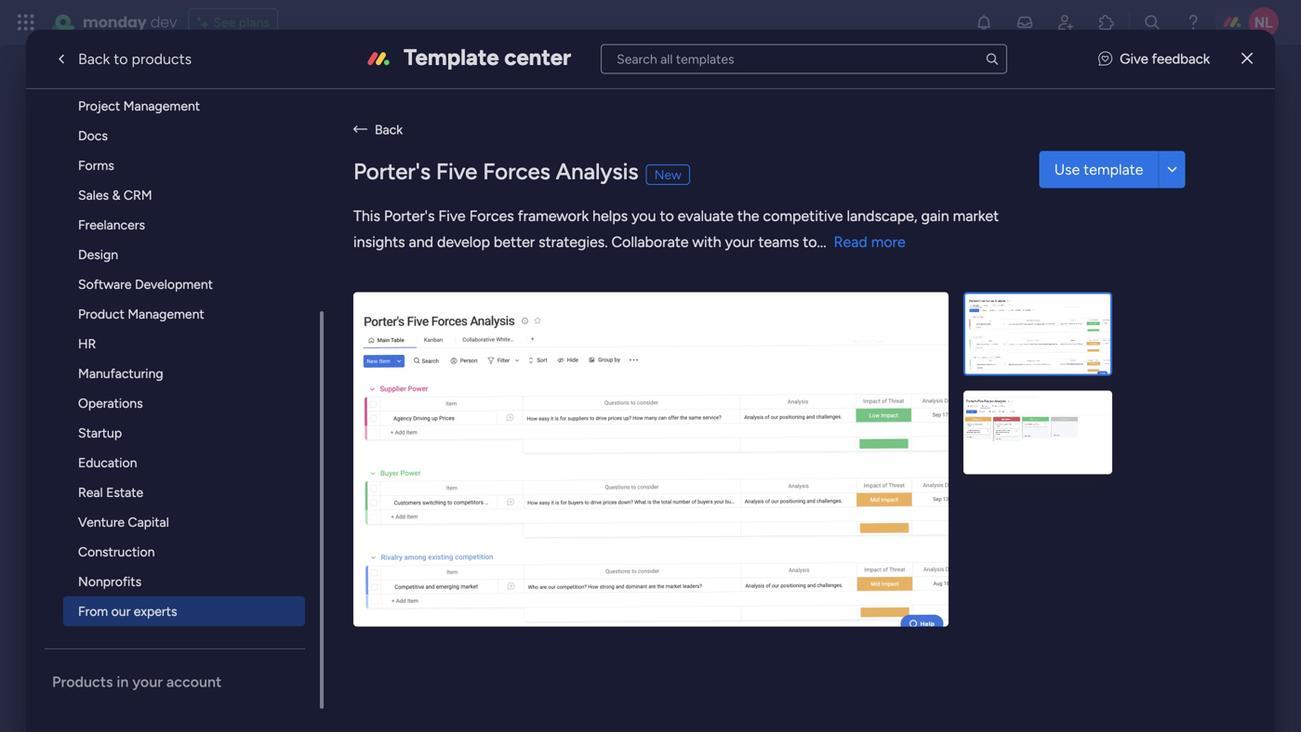 Task type: locate. For each thing, give the bounding box(es) containing it.
1 horizontal spatial to
[[660, 207, 674, 225]]

read
[[834, 233, 868, 251]]

0 horizontal spatial back
[[78, 50, 110, 68]]

1 vertical spatial to
[[660, 207, 674, 225]]

management
[[123, 98, 200, 114], [128, 306, 204, 322]]

None search field
[[601, 44, 1007, 74]]

analysis
[[556, 158, 639, 185]]

strategies.
[[539, 233, 608, 251]]

plans
[[239, 14, 270, 30]]

0 vertical spatial to
[[114, 50, 128, 68]]

management for project management
[[123, 98, 200, 114]]

education
[[78, 455, 137, 471]]

inbox image
[[1016, 13, 1034, 32]]

back right arrow left icon
[[375, 122, 403, 137]]

you
[[632, 207, 656, 225]]

to
[[114, 50, 128, 68], [660, 207, 674, 225], [803, 233, 817, 251]]

new
[[654, 167, 682, 183]]

see plans
[[213, 14, 270, 30]]

1 vertical spatial porter's
[[384, 207, 435, 225]]

template
[[1084, 161, 1143, 179]]

your
[[725, 233, 755, 251], [132, 674, 163, 691]]

back
[[78, 50, 110, 68], [375, 122, 403, 137]]

feedback
[[1152, 50, 1210, 67]]

back down monday
[[78, 50, 110, 68]]

five
[[436, 158, 477, 185], [438, 207, 466, 225]]

dev
[[150, 12, 177, 33]]

management down products
[[123, 98, 200, 114]]

search everything image
[[1143, 13, 1162, 32]]

management for product management
[[128, 306, 204, 322]]

manufacturing
[[78, 366, 163, 382]]

use template
[[1054, 161, 1143, 179]]

project management
[[78, 98, 200, 114]]

crm
[[124, 187, 152, 203]]

1 horizontal spatial back
[[375, 122, 403, 137]]

give feedback
[[1120, 50, 1210, 67]]

back to products
[[78, 50, 192, 68]]

hr
[[78, 336, 96, 352]]

back for back
[[375, 122, 403, 137]]

forces up framework
[[483, 158, 550, 185]]

insights
[[353, 233, 405, 251]]

product
[[78, 306, 124, 322]]

management down development
[[128, 306, 204, 322]]

0 horizontal spatial your
[[132, 674, 163, 691]]

2 horizontal spatial to
[[803, 233, 817, 251]]

operations
[[78, 396, 143, 412]]

porter's five forces analysis
[[353, 158, 639, 185]]

better
[[494, 233, 535, 251]]

arrow left image
[[353, 119, 367, 140]]

0 horizontal spatial to
[[114, 50, 128, 68]]

the
[[737, 207, 759, 225]]

... read more
[[817, 233, 906, 251]]

close image
[[1242, 52, 1253, 66]]

give
[[1120, 50, 1148, 67]]

monday
[[83, 12, 147, 33]]

1 vertical spatial forces
[[469, 207, 514, 225]]

estate
[[106, 485, 143, 501]]

...
[[817, 233, 826, 251]]

framework
[[518, 207, 589, 225]]

back button
[[353, 119, 1245, 140]]

template center
[[404, 44, 571, 71]]

your down the
[[725, 233, 755, 251]]

monday dev
[[83, 12, 177, 33]]

your right in
[[132, 674, 163, 691]]

in
[[117, 674, 129, 691]]

products in your account heading
[[52, 672, 320, 693]]

select product image
[[17, 13, 35, 32]]

0 vertical spatial five
[[436, 158, 477, 185]]

1 vertical spatial five
[[438, 207, 466, 225]]

from our experts
[[78, 604, 177, 620]]

1 vertical spatial back
[[375, 122, 403, 137]]

forces up better
[[469, 207, 514, 225]]

porter's up this
[[353, 158, 431, 185]]

market
[[953, 207, 999, 225]]

design
[[78, 247, 118, 263]]

gain
[[921, 207, 949, 225]]

porter's
[[353, 158, 431, 185], [384, 207, 435, 225]]

to down monday
[[114, 50, 128, 68]]

venture
[[78, 515, 125, 531]]

your inside products in your account heading
[[132, 674, 163, 691]]

to down competitive at the top of page
[[803, 233, 817, 251]]

1 vertical spatial your
[[132, 674, 163, 691]]

1 horizontal spatial your
[[725, 233, 755, 251]]

0 vertical spatial management
[[123, 98, 200, 114]]

our
[[111, 604, 130, 620]]

porter's up and
[[384, 207, 435, 225]]

apps image
[[1097, 13, 1116, 32]]

see plans button
[[188, 8, 278, 36]]

forces
[[483, 158, 550, 185], [469, 207, 514, 225]]

0 vertical spatial back
[[78, 50, 110, 68]]

0 vertical spatial forces
[[483, 158, 550, 185]]

docs
[[78, 128, 108, 144]]

1 vertical spatial management
[[128, 306, 204, 322]]

0 vertical spatial your
[[725, 233, 755, 251]]

real
[[78, 485, 103, 501]]

to right you
[[660, 207, 674, 225]]

nonprofits
[[78, 574, 141, 590]]

Search all templates search field
[[601, 44, 1007, 74]]

porter's inside this porter's five forces framework helps you to evaluate the competitive landscape, gain market insights and develop better strategies. collaborate with your teams to
[[384, 207, 435, 225]]



Task type: vqa. For each thing, say whether or not it's contained in the screenshot.
first Add or edit team image from the bottom of the page
no



Task type: describe. For each thing, give the bounding box(es) containing it.
this porter's five forces framework helps you to evaluate the competitive landscape, gain market insights and develop better strategies. collaborate with your teams to
[[353, 207, 999, 251]]

evaluate
[[678, 207, 734, 225]]

real estate
[[78, 485, 143, 501]]

competitive
[[763, 207, 843, 225]]

development
[[135, 277, 213, 292]]

forces inside this porter's five forces framework helps you to evaluate the competitive landscape, gain market insights and develop better strategies. collaborate with your teams to
[[469, 207, 514, 225]]

v2 user feedback image
[[1098, 49, 1112, 70]]

project
[[78, 98, 120, 114]]

template
[[404, 44, 499, 71]]

products
[[132, 50, 192, 68]]

center
[[504, 44, 571, 71]]

0 vertical spatial porter's
[[353, 158, 431, 185]]

teams
[[758, 233, 799, 251]]

to inside button
[[114, 50, 128, 68]]

capital
[[128, 515, 169, 531]]

noah lott image
[[1249, 7, 1279, 37]]

products
[[52, 674, 113, 691]]

products in your account list box
[[45, 2, 324, 711]]

venture capital
[[78, 515, 169, 531]]

sales
[[78, 187, 109, 203]]

with
[[692, 233, 721, 251]]

construction
[[78, 545, 155, 560]]

account
[[166, 674, 222, 691]]

collaborate
[[612, 233, 689, 251]]

software
[[78, 277, 132, 292]]

freelancers
[[78, 217, 145, 233]]

&
[[112, 187, 120, 203]]

experts
[[134, 604, 177, 620]]

forms
[[78, 158, 114, 173]]

see
[[213, 14, 236, 30]]

product management
[[78, 306, 204, 322]]

helps
[[592, 207, 628, 225]]

use template button
[[1039, 151, 1158, 188]]

five inside this porter's five forces framework helps you to evaluate the competitive landscape, gain market insights and develop better strategies. collaborate with your teams to
[[438, 207, 466, 225]]

develop
[[437, 233, 490, 251]]

help image
[[1184, 13, 1203, 32]]

back for back to products
[[78, 50, 110, 68]]

give feedback link
[[1098, 49, 1210, 70]]

2 vertical spatial to
[[803, 233, 817, 251]]

startup
[[78, 425, 122, 441]]

this
[[353, 207, 380, 225]]

and
[[409, 233, 433, 251]]

software development
[[78, 277, 213, 292]]

search image
[[985, 52, 1000, 66]]

invite members image
[[1057, 13, 1075, 32]]

products in your account
[[52, 674, 222, 691]]

use
[[1054, 161, 1080, 179]]

back to products button
[[37, 40, 207, 78]]

more
[[871, 233, 906, 251]]

sales & crm
[[78, 187, 152, 203]]

work management templates element
[[45, 2, 320, 627]]

landscape,
[[847, 207, 918, 225]]

notifications image
[[975, 13, 993, 32]]

from
[[78, 604, 108, 620]]

your inside this porter's five forces framework helps you to evaluate the competitive landscape, gain market insights and develop better strategies. collaborate with your teams to
[[725, 233, 755, 251]]



